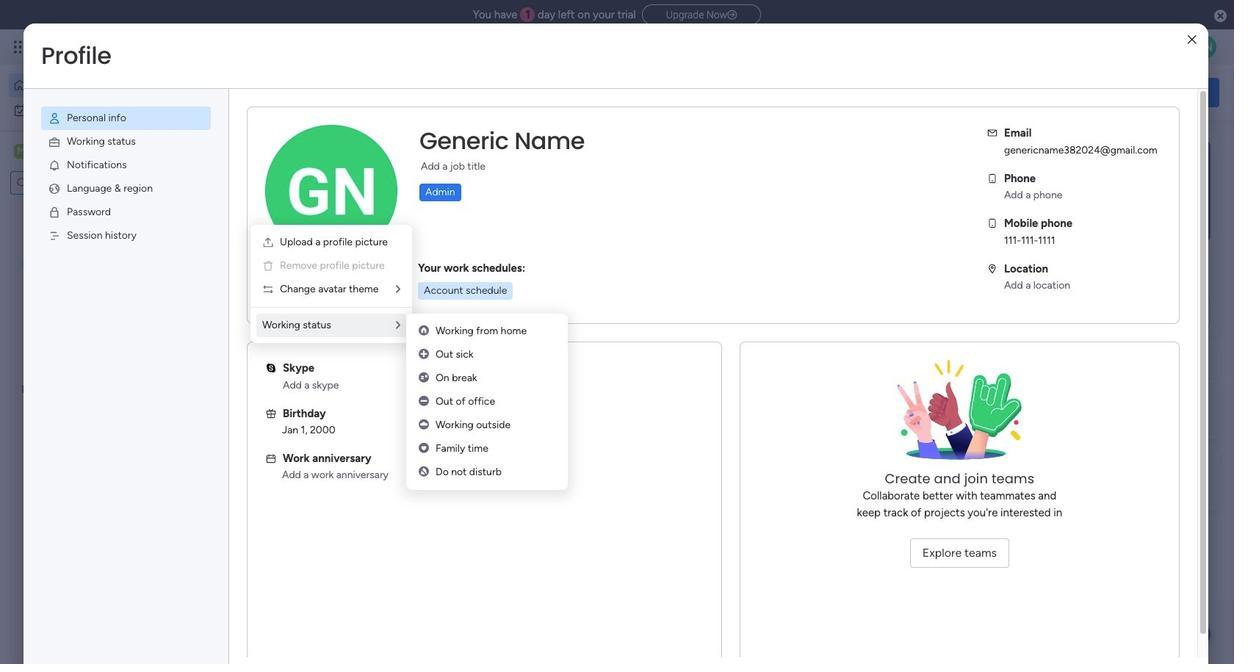 Task type: describe. For each thing, give the bounding box(es) containing it.
open update feed (inbox) image
[[227, 379, 245, 397]]

list arrow image
[[396, 284, 400, 295]]

session history image
[[48, 229, 61, 242]]

working status on break image
[[419, 372, 429, 384]]

dapulse rightstroke image
[[727, 10, 737, 21]]

workspace selection element
[[14, 143, 123, 162]]

working status outside image
[[419, 419, 429, 431]]

personal info image
[[48, 112, 61, 125]]

clear search image
[[107, 176, 121, 190]]

public board image
[[245, 298, 262, 314]]

close image
[[1188, 34, 1197, 45]]

working status ooo image
[[419, 395, 429, 408]]

dapulse close image
[[1214, 9, 1227, 24]]

password image
[[48, 206, 61, 219]]

Search in workspace field
[[31, 174, 105, 191]]

no teams image
[[886, 360, 1033, 470]]

close my workspaces image
[[227, 429, 245, 446]]



Task type: vqa. For each thing, say whether or not it's contained in the screenshot.
search field
no



Task type: locate. For each thing, give the bounding box(es) containing it.
menu item
[[41, 107, 211, 130], [41, 130, 211, 154], [41, 154, 211, 177], [41, 177, 211, 201], [41, 201, 211, 224], [41, 224, 211, 248], [262, 257, 400, 275]]

component image
[[245, 321, 259, 334]]

workspace image
[[14, 143, 29, 159], [251, 473, 287, 508]]

close recently visited image
[[227, 149, 245, 167]]

working status image
[[48, 135, 61, 148]]

public board image
[[488, 298, 504, 314]]

component image
[[488, 321, 501, 334]]

0 vertical spatial workspace image
[[14, 143, 29, 159]]

list arrow image
[[396, 320, 400, 331]]

1 vertical spatial workspace image
[[251, 473, 287, 508]]

v2 user feedback image
[[1011, 84, 1022, 100]]

option up personal info 'icon'
[[9, 73, 179, 97]]

option up workspace selection element
[[9, 98, 179, 122]]

templates image image
[[1012, 140, 1206, 242]]

2 option from the top
[[9, 98, 179, 122]]

working status sick image
[[419, 348, 429, 361]]

notifications image
[[48, 159, 61, 172]]

working status dnd image
[[419, 466, 429, 478]]

menu
[[251, 225, 412, 343]]

0 vertical spatial option
[[9, 73, 179, 97]]

working status family image
[[419, 442, 429, 455]]

quick search results list box
[[227, 167, 964, 361]]

1 vertical spatial option
[[9, 98, 179, 122]]

change avatar theme image
[[262, 284, 274, 295]]

add to favorites image
[[438, 298, 453, 313]]

getting started element
[[999, 380, 1219, 439]]

1 option from the top
[[9, 73, 179, 97]]

working status wfh image
[[419, 325, 429, 337]]

1 horizontal spatial workspace image
[[251, 473, 287, 508]]

0 horizontal spatial workspace image
[[14, 143, 29, 159]]

menu menu
[[24, 89, 228, 265]]

select product image
[[13, 40, 28, 54]]

language & region image
[[48, 182, 61, 195]]

0 element
[[375, 379, 393, 397], [375, 379, 393, 397]]

generic name image
[[1193, 35, 1217, 59]]

option
[[9, 73, 179, 97], [9, 98, 179, 122]]

None field
[[416, 126, 588, 156]]

v2 bolt switch image
[[1126, 84, 1134, 100]]

workspace image inside workspace selection element
[[14, 143, 29, 159]]



